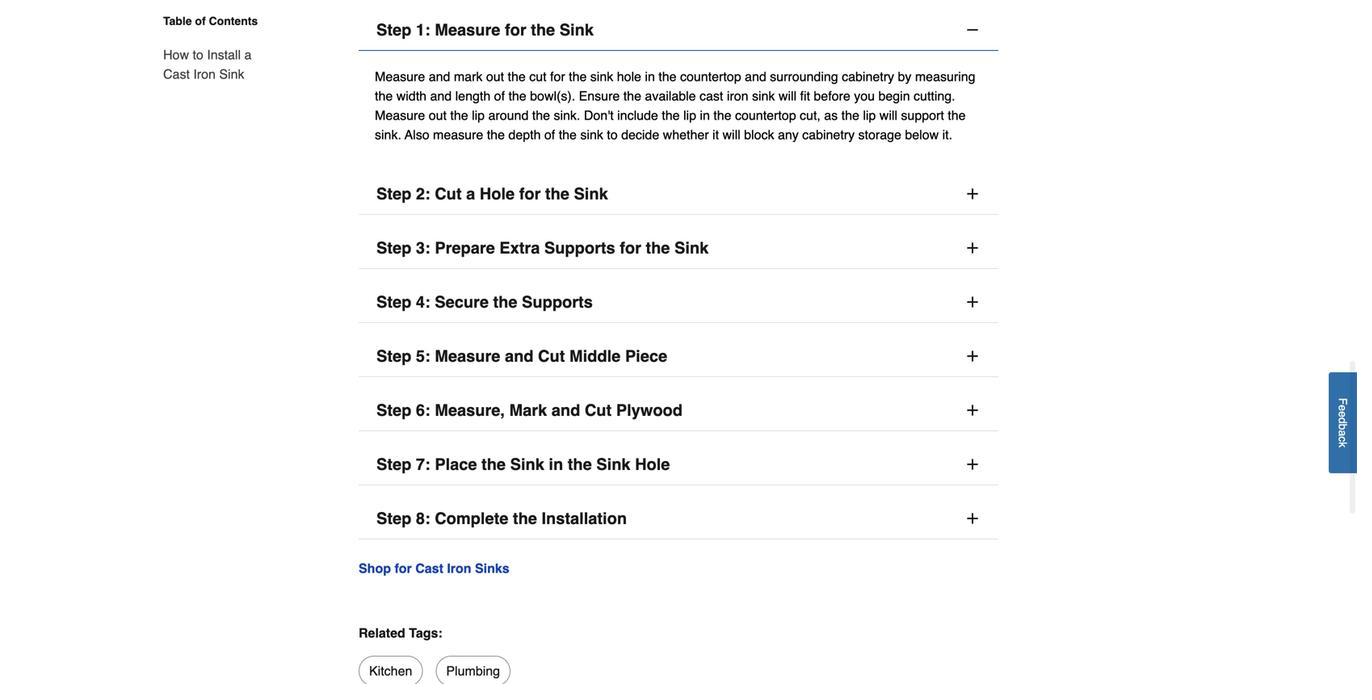 Task type: locate. For each thing, give the bounding box(es) containing it.
out right mark
[[486, 69, 504, 84]]

4:
[[416, 293, 430, 311]]

2 vertical spatial of
[[544, 127, 555, 142]]

depth
[[508, 127, 541, 142]]

plus image inside step 6: measure, mark and cut plywood button
[[965, 402, 981, 419]]

0 horizontal spatial out
[[429, 108, 447, 123]]

sink up step 3: prepare extra supports for the sink
[[574, 185, 608, 203]]

plus image inside step 5: measure and cut middle piece button
[[965, 348, 981, 364]]

1 vertical spatial cut
[[538, 347, 565, 366]]

for
[[505, 21, 526, 39], [550, 69, 565, 84], [519, 185, 541, 203], [620, 239, 641, 257], [395, 561, 412, 576]]

e
[[1337, 405, 1350, 411], [1337, 411, 1350, 418]]

b
[[1337, 424, 1350, 430]]

2 plus image from the top
[[965, 294, 981, 310]]

supports
[[544, 239, 615, 257], [522, 293, 593, 311]]

1 plus image from the top
[[965, 240, 981, 256]]

plus image
[[965, 240, 981, 256], [965, 294, 981, 310], [965, 348, 981, 364]]

shop for cast iron sinks link
[[359, 561, 510, 576]]

of right the 'table'
[[195, 15, 206, 27]]

0 vertical spatial hole
[[480, 185, 515, 203]]

0 horizontal spatial iron
[[193, 67, 216, 82]]

will
[[779, 89, 797, 103], [880, 108, 898, 123], [723, 127, 741, 142]]

cut
[[529, 69, 547, 84]]

hole inside button
[[635, 455, 670, 474]]

1 lip from the left
[[472, 108, 485, 123]]

1 step from the top
[[376, 21, 411, 39]]

1 horizontal spatial a
[[466, 185, 475, 203]]

installation
[[542, 509, 627, 528]]

to down don't
[[607, 127, 618, 142]]

cast down 8: on the left
[[415, 561, 443, 576]]

step for step 4: secure the supports
[[376, 293, 411, 311]]

step 5: measure and cut middle piece
[[376, 347, 667, 366]]

0 horizontal spatial to
[[193, 47, 203, 62]]

cut left middle
[[538, 347, 565, 366]]

0 vertical spatial to
[[193, 47, 203, 62]]

0 horizontal spatial of
[[195, 15, 206, 27]]

plus image inside step 8: complete the installation button
[[965, 511, 981, 527]]

sink down step 2: cut a hole for the sink button
[[675, 239, 709, 257]]

cutting.
[[914, 89, 955, 103]]

kitchen link
[[359, 656, 423, 684]]

sink. left also on the left of the page
[[375, 127, 401, 142]]

step left 2:
[[376, 185, 411, 203]]

plus image
[[965, 186, 981, 202], [965, 402, 981, 419], [965, 456, 981, 473], [965, 511, 981, 527]]

0 vertical spatial sink.
[[554, 108, 580, 123]]

measure,
[[435, 401, 505, 420]]

1 vertical spatial cast
[[415, 561, 443, 576]]

in
[[645, 69, 655, 84], [700, 108, 710, 123], [549, 455, 563, 474]]

countertop up "block"
[[735, 108, 796, 123]]

1 horizontal spatial hole
[[635, 455, 670, 474]]

sink.
[[554, 108, 580, 123], [375, 127, 401, 142]]

sink. down the bowl(s).
[[554, 108, 580, 123]]

1 vertical spatial hole
[[635, 455, 670, 474]]

0 vertical spatial supports
[[544, 239, 615, 257]]

in down cast
[[700, 108, 710, 123]]

and up mark
[[505, 347, 534, 366]]

iron left sinks
[[447, 561, 471, 576]]

in down step 6: measure, mark and cut plywood
[[549, 455, 563, 474]]

plus image inside step 2: cut a hole for the sink button
[[965, 186, 981, 202]]

and inside button
[[552, 401, 580, 420]]

lip down length
[[472, 108, 485, 123]]

5:
[[416, 347, 430, 366]]

step left 5:
[[376, 347, 411, 366]]

step left 4:
[[376, 293, 411, 311]]

6 step from the top
[[376, 401, 411, 420]]

cabinetry down as
[[802, 127, 855, 142]]

around
[[488, 108, 529, 123]]

sink up ensure
[[560, 21, 594, 39]]

3:
[[416, 239, 430, 257]]

step 6: measure, mark and cut plywood button
[[359, 390, 999, 431]]

any
[[778, 127, 799, 142]]

step for step 7: place the sink in the sink hole
[[376, 455, 411, 474]]

1 vertical spatial plus image
[[965, 294, 981, 310]]

0 horizontal spatial lip
[[472, 108, 485, 123]]

measure right 5:
[[435, 347, 500, 366]]

ensure
[[579, 89, 620, 103]]

lip
[[472, 108, 485, 123], [683, 108, 696, 123], [863, 108, 876, 123]]

3 plus image from the top
[[965, 456, 981, 473]]

2 vertical spatial a
[[1337, 430, 1350, 437]]

sink
[[590, 69, 613, 84], [752, 89, 775, 103], [580, 127, 603, 142]]

a for cut
[[466, 185, 475, 203]]

countertop up cast
[[680, 69, 741, 84]]

plus image inside step 7: place the sink in the sink hole button
[[965, 456, 981, 473]]

of right depth
[[544, 127, 555, 142]]

cabinetry up you
[[842, 69, 894, 84]]

sink up ensure
[[590, 69, 613, 84]]

sink down mark
[[510, 455, 544, 474]]

2 step from the top
[[376, 185, 411, 203]]

4 step from the top
[[376, 293, 411, 311]]

2 horizontal spatial of
[[544, 127, 555, 142]]

7 step from the top
[[376, 455, 411, 474]]

plus image inside step 3: prepare extra supports for the sink button
[[965, 240, 981, 256]]

the
[[531, 21, 555, 39], [508, 69, 526, 84], [569, 69, 587, 84], [659, 69, 677, 84], [375, 89, 393, 103], [509, 89, 526, 103], [623, 89, 641, 103], [450, 108, 468, 123], [532, 108, 550, 123], [662, 108, 680, 123], [714, 108, 732, 123], [842, 108, 859, 123], [948, 108, 966, 123], [487, 127, 505, 142], [559, 127, 577, 142], [545, 185, 569, 203], [646, 239, 670, 257], [493, 293, 517, 311], [482, 455, 506, 474], [568, 455, 592, 474], [513, 509, 537, 528]]

0 horizontal spatial cast
[[163, 67, 190, 82]]

0 vertical spatial a
[[244, 47, 252, 62]]

a inside button
[[1337, 430, 1350, 437]]

1 vertical spatial will
[[880, 108, 898, 123]]

related tags:
[[359, 626, 443, 641]]

2 vertical spatial cut
[[585, 401, 612, 420]]

sink right iron
[[752, 89, 775, 103]]

1 vertical spatial cabinetry
[[802, 127, 855, 142]]

complete
[[435, 509, 508, 528]]

hole
[[480, 185, 515, 203], [635, 455, 670, 474]]

0 horizontal spatial a
[[244, 47, 252, 62]]

1 horizontal spatial will
[[779, 89, 797, 103]]

to right how
[[193, 47, 203, 62]]

how
[[163, 47, 189, 62]]

0 vertical spatial of
[[195, 15, 206, 27]]

e up the b
[[1337, 411, 1350, 418]]

supports down step 3: prepare extra supports for the sink
[[522, 293, 593, 311]]

shop
[[359, 561, 391, 576]]

for inside button
[[620, 239, 641, 257]]

step left 3:
[[376, 239, 411, 257]]

and right mark
[[552, 401, 580, 420]]

f
[[1337, 398, 1350, 405]]

step left the "6:"
[[376, 401, 411, 420]]

iron
[[727, 89, 748, 103]]

cast down how
[[163, 67, 190, 82]]

of up around
[[494, 89, 505, 103]]

also
[[405, 127, 429, 142]]

0 vertical spatial countertop
[[680, 69, 741, 84]]

a up k
[[1337, 430, 1350, 437]]

measure right 1:
[[435, 21, 500, 39]]

a right 2:
[[466, 185, 475, 203]]

cast inside 'how to install a cast iron sink'
[[163, 67, 190, 82]]

cut left the plywood
[[585, 401, 612, 420]]

1 horizontal spatial cast
[[415, 561, 443, 576]]

will left fit
[[779, 89, 797, 103]]

c
[[1337, 437, 1350, 442]]

sink down don't
[[580, 127, 603, 142]]

sink down install
[[219, 67, 244, 82]]

step 4: secure the supports
[[376, 293, 593, 311]]

sink inside button
[[675, 239, 709, 257]]

step 4: secure the supports button
[[359, 282, 999, 323]]

2 horizontal spatial lip
[[863, 108, 876, 123]]

1 horizontal spatial of
[[494, 89, 505, 103]]

8:
[[416, 509, 430, 528]]

step 7: place the sink in the sink hole
[[376, 455, 670, 474]]

sink inside 'button'
[[560, 21, 594, 39]]

measuring
[[915, 69, 976, 84]]

step for step 2: cut a hole for the sink
[[376, 185, 411, 203]]

a inside button
[[466, 185, 475, 203]]

to
[[193, 47, 203, 62], [607, 127, 618, 142]]

step inside 'button'
[[376, 21, 411, 39]]

support
[[901, 108, 944, 123]]

how to install a cast iron sink link
[[163, 36, 265, 84]]

1 vertical spatial a
[[466, 185, 475, 203]]

hole
[[617, 69, 641, 84]]

cast
[[700, 89, 723, 103]]

0 vertical spatial iron
[[193, 67, 216, 82]]

of
[[195, 15, 206, 27], [494, 89, 505, 103], [544, 127, 555, 142]]

1 vertical spatial sink.
[[375, 127, 401, 142]]

1 horizontal spatial in
[[645, 69, 655, 84]]

1 vertical spatial to
[[607, 127, 618, 142]]

mark
[[454, 69, 483, 84]]

in right hole
[[645, 69, 655, 84]]

2 horizontal spatial in
[[700, 108, 710, 123]]

0 horizontal spatial hole
[[480, 185, 515, 203]]

cut right 2:
[[435, 185, 462, 203]]

will down begin
[[880, 108, 898, 123]]

sink
[[560, 21, 594, 39], [219, 67, 244, 82], [574, 185, 608, 203], [675, 239, 709, 257], [510, 455, 544, 474], [596, 455, 631, 474]]

step left 7: at the left bottom
[[376, 455, 411, 474]]

countertop
[[680, 69, 741, 84], [735, 108, 796, 123]]

a inside 'how to install a cast iron sink'
[[244, 47, 252, 62]]

plus image for step 6: measure, mark and cut plywood
[[965, 402, 981, 419]]

2 lip from the left
[[683, 108, 696, 123]]

0 vertical spatial cast
[[163, 67, 190, 82]]

step for step 6: measure, mark and cut plywood
[[376, 401, 411, 420]]

2 horizontal spatial cut
[[585, 401, 612, 420]]

2 vertical spatial will
[[723, 127, 741, 142]]

and right width
[[430, 89, 452, 103]]

a right install
[[244, 47, 252, 62]]

1 horizontal spatial lip
[[683, 108, 696, 123]]

iron down install
[[193, 67, 216, 82]]

step left 1:
[[376, 21, 411, 39]]

5 step from the top
[[376, 347, 411, 366]]

1 plus image from the top
[[965, 186, 981, 202]]

4 plus image from the top
[[965, 511, 981, 527]]

1 horizontal spatial iron
[[447, 561, 471, 576]]

plumbing link
[[436, 656, 511, 684]]

will right it
[[723, 127, 741, 142]]

surrounding
[[770, 69, 838, 84]]

it.
[[942, 127, 953, 142]]

0 vertical spatial plus image
[[965, 240, 981, 256]]

0 vertical spatial cut
[[435, 185, 462, 203]]

2 vertical spatial plus image
[[965, 348, 981, 364]]

step for step 3: prepare extra supports for the sink
[[376, 239, 411, 257]]

supports right the extra
[[544, 239, 615, 257]]

1 vertical spatial supports
[[522, 293, 593, 311]]

sink up installation
[[596, 455, 631, 474]]

lip up whether on the top of page
[[683, 108, 696, 123]]

8 step from the top
[[376, 509, 411, 528]]

cabinetry
[[842, 69, 894, 84], [802, 127, 855, 142]]

step
[[376, 21, 411, 39], [376, 185, 411, 203], [376, 239, 411, 257], [376, 293, 411, 311], [376, 347, 411, 366], [376, 401, 411, 420], [376, 455, 411, 474], [376, 509, 411, 528]]

2 plus image from the top
[[965, 402, 981, 419]]

1 horizontal spatial cut
[[538, 347, 565, 366]]

prepare
[[435, 239, 495, 257]]

out up measure on the top left
[[429, 108, 447, 123]]

step for step 8: complete the installation
[[376, 509, 411, 528]]

0 horizontal spatial sink.
[[375, 127, 401, 142]]

out
[[486, 69, 504, 84], [429, 108, 447, 123]]

iron
[[193, 67, 216, 82], [447, 561, 471, 576]]

lip down you
[[863, 108, 876, 123]]

as
[[824, 108, 838, 123]]

e up d
[[1337, 405, 1350, 411]]

don't
[[584, 108, 614, 123]]

hole down the plywood
[[635, 455, 670, 474]]

3 plus image from the top
[[965, 348, 981, 364]]

2 e from the top
[[1337, 411, 1350, 418]]

1 vertical spatial sink
[[752, 89, 775, 103]]

1 horizontal spatial to
[[607, 127, 618, 142]]

a
[[244, 47, 252, 62], [466, 185, 475, 203], [1337, 430, 1350, 437]]

1 horizontal spatial out
[[486, 69, 504, 84]]

1 e from the top
[[1337, 405, 1350, 411]]

1 vertical spatial out
[[429, 108, 447, 123]]

include
[[617, 108, 658, 123]]

3 step from the top
[[376, 239, 411, 257]]

measure inside "step 1: measure for the sink" 'button'
[[435, 21, 500, 39]]

0 horizontal spatial in
[[549, 455, 563, 474]]

below
[[905, 127, 939, 142]]

2 horizontal spatial a
[[1337, 430, 1350, 437]]

0 vertical spatial sink
[[590, 69, 613, 84]]

step left 8: on the left
[[376, 509, 411, 528]]

hole up the extra
[[480, 185, 515, 203]]

2 vertical spatial in
[[549, 455, 563, 474]]



Task type: vqa. For each thing, say whether or not it's contained in the screenshot.
Purge
no



Task type: describe. For each thing, give the bounding box(es) containing it.
for inside button
[[519, 185, 541, 203]]

7:
[[416, 455, 430, 474]]

step 6: measure, mark and cut plywood
[[376, 401, 683, 420]]

k
[[1337, 442, 1350, 448]]

and inside button
[[505, 347, 534, 366]]

minus image
[[965, 22, 981, 38]]

step 1: measure for the sink button
[[359, 10, 999, 51]]

mark
[[509, 401, 547, 420]]

how to install a cast iron sink
[[163, 47, 252, 82]]

to inside "measure and mark out the cut for the sink hole in the countertop and surrounding cabinetry by measuring the width and length of the bowl(s). ensure the available cast iron sink will fit before you begin cutting. measure out the lip around the sink. don't include the lip in the countertop cut, as the lip will support the sink. also measure the depth of the sink to decide whether it will block any cabinetry storage below it."
[[607, 127, 618, 142]]

sink inside button
[[574, 185, 608, 203]]

decide
[[621, 127, 659, 142]]

you
[[854, 89, 875, 103]]

6:
[[416, 401, 430, 420]]

plus image for step 2: cut a hole for the sink
[[965, 186, 981, 202]]

length
[[455, 89, 491, 103]]

it
[[713, 127, 719, 142]]

measure
[[433, 127, 483, 142]]

step 7: place the sink in the sink hole button
[[359, 444, 999, 486]]

related
[[359, 626, 405, 641]]

shop for cast iron sinks
[[359, 561, 510, 576]]

plumbing
[[446, 664, 500, 679]]

measure inside step 5: measure and cut middle piece button
[[435, 347, 500, 366]]

supports for extra
[[544, 239, 615, 257]]

3 lip from the left
[[863, 108, 876, 123]]

fit
[[800, 89, 810, 103]]

1 vertical spatial countertop
[[735, 108, 796, 123]]

extra
[[499, 239, 540, 257]]

step 8: complete the installation
[[376, 509, 627, 528]]

a for install
[[244, 47, 252, 62]]

supports for the
[[522, 293, 593, 311]]

plus image for step 8: complete the installation
[[965, 511, 981, 527]]

1 vertical spatial of
[[494, 89, 505, 103]]

contents
[[209, 15, 258, 27]]

step 3: prepare extra supports for the sink
[[376, 239, 709, 257]]

0 horizontal spatial will
[[723, 127, 741, 142]]

measure up width
[[375, 69, 425, 84]]

the inside 'button'
[[531, 21, 555, 39]]

hole inside button
[[480, 185, 515, 203]]

2:
[[416, 185, 430, 203]]

0 vertical spatial out
[[486, 69, 504, 84]]

bowl(s).
[[530, 89, 575, 103]]

width
[[396, 89, 427, 103]]

middle
[[570, 347, 621, 366]]

step for step 5: measure and cut middle piece
[[376, 347, 411, 366]]

and up iron
[[745, 69, 766, 84]]

f e e d b a c k
[[1337, 398, 1350, 448]]

table of contents element
[[144, 13, 265, 84]]

in inside button
[[549, 455, 563, 474]]

install
[[207, 47, 241, 62]]

whether
[[663, 127, 709, 142]]

place
[[435, 455, 477, 474]]

table
[[163, 15, 192, 27]]

to inside 'how to install a cast iron sink'
[[193, 47, 203, 62]]

f e e d b a c k button
[[1329, 373, 1357, 474]]

0 vertical spatial in
[[645, 69, 655, 84]]

storage
[[858, 127, 902, 142]]

1 vertical spatial in
[[700, 108, 710, 123]]

1:
[[416, 21, 430, 39]]

2 vertical spatial sink
[[580, 127, 603, 142]]

plywood
[[616, 401, 683, 420]]

0 vertical spatial will
[[779, 89, 797, 103]]

step 8: complete the installation button
[[359, 499, 999, 540]]

and left mark
[[429, 69, 450, 84]]

tags:
[[409, 626, 443, 641]]

sinks
[[475, 561, 510, 576]]

step 5: measure and cut middle piece button
[[359, 336, 999, 377]]

step 3: prepare extra supports for the sink button
[[359, 228, 999, 269]]

piece
[[625, 347, 667, 366]]

for inside 'button'
[[505, 21, 526, 39]]

plus image inside "step 4: secure the supports" button
[[965, 294, 981, 310]]

1 horizontal spatial sink.
[[554, 108, 580, 123]]

0 vertical spatial cabinetry
[[842, 69, 894, 84]]

sink inside 'how to install a cast iron sink'
[[219, 67, 244, 82]]

iron inside 'how to install a cast iron sink'
[[193, 67, 216, 82]]

plus image for piece
[[965, 348, 981, 364]]

step 2: cut a hole for the sink button
[[359, 174, 999, 215]]

table of contents
[[163, 15, 258, 27]]

begin
[[879, 89, 910, 103]]

the inside button
[[545, 185, 569, 203]]

kitchen
[[369, 664, 412, 679]]

for inside "measure and mark out the cut for the sink hole in the countertop and surrounding cabinetry by measuring the width and length of the bowl(s). ensure the available cast iron sink will fit before you begin cutting. measure out the lip around the sink. don't include the lip in the countertop cut, as the lip will support the sink. also measure the depth of the sink to decide whether it will block any cabinetry storage below it."
[[550, 69, 565, 84]]

2 horizontal spatial will
[[880, 108, 898, 123]]

step 1: measure for the sink
[[376, 21, 594, 39]]

d
[[1337, 418, 1350, 424]]

1 vertical spatial iron
[[447, 561, 471, 576]]

0 horizontal spatial cut
[[435, 185, 462, 203]]

step for step 1: measure for the sink
[[376, 21, 411, 39]]

measure and mark out the cut for the sink hole in the countertop and surrounding cabinetry by measuring the width and length of the bowl(s). ensure the available cast iron sink will fit before you begin cutting. measure out the lip around the sink. don't include the lip in the countertop cut, as the lip will support the sink. also measure the depth of the sink to decide whether it will block any cabinetry storage below it.
[[375, 69, 976, 142]]

available
[[645, 89, 696, 103]]

secure
[[435, 293, 489, 311]]

by
[[898, 69, 912, 84]]

cut inside button
[[538, 347, 565, 366]]

plus image for the
[[965, 240, 981, 256]]

before
[[814, 89, 851, 103]]

plus image for step 7: place the sink in the sink hole
[[965, 456, 981, 473]]

block
[[744, 127, 774, 142]]

measure down width
[[375, 108, 425, 123]]

cut,
[[800, 108, 821, 123]]

step 2: cut a hole for the sink
[[376, 185, 608, 203]]



